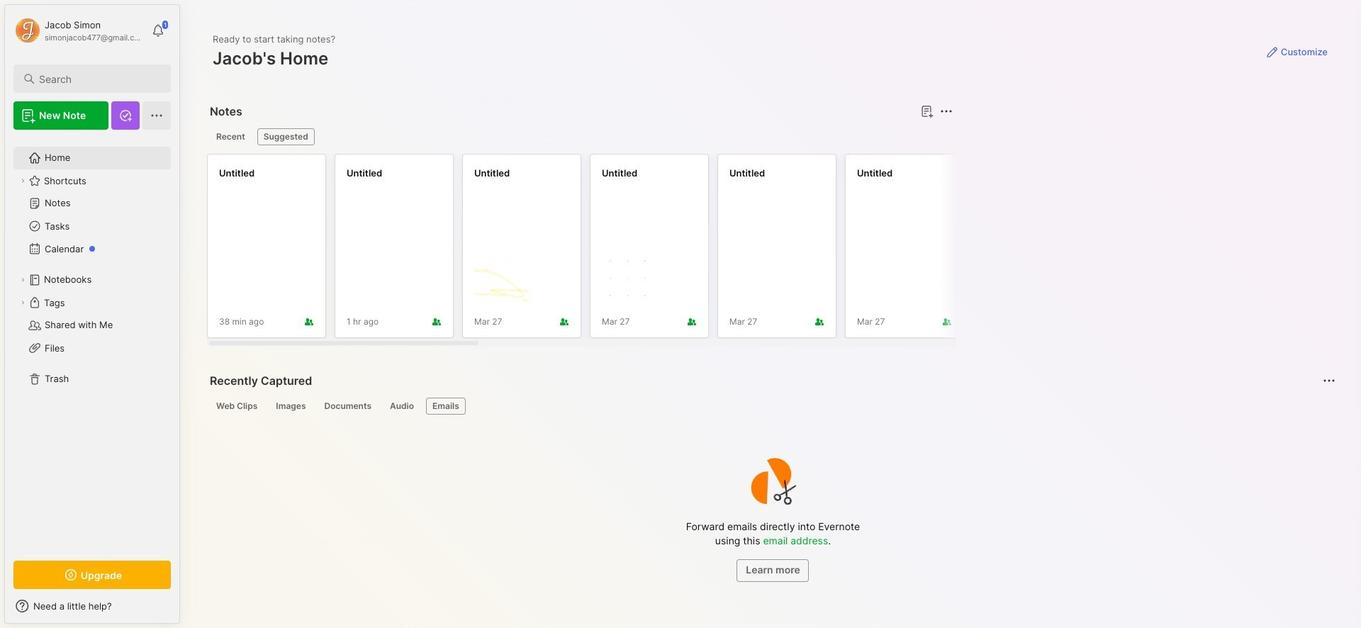 Task type: vqa. For each thing, say whether or not it's contained in the screenshot.
first "THUMBNAIL" from left
yes



Task type: describe. For each thing, give the bounding box(es) containing it.
1 tab list from the top
[[210, 128, 951, 145]]

Account field
[[13, 16, 145, 45]]

2 thumbnail image from the left
[[602, 252, 656, 306]]

more actions image
[[938, 103, 955, 120]]

tree inside main element
[[5, 138, 179, 548]]



Task type: locate. For each thing, give the bounding box(es) containing it.
row group
[[207, 154, 1362, 347]]

expand tags image
[[18, 299, 27, 307]]

More actions field
[[937, 101, 956, 121]]

1 vertical spatial tab list
[[210, 398, 1334, 415]]

Search text field
[[39, 72, 158, 86]]

tree
[[5, 138, 179, 548]]

thumbnail image
[[474, 252, 528, 306], [602, 252, 656, 306]]

none search field inside main element
[[39, 70, 158, 87]]

expand notebooks image
[[18, 276, 27, 284]]

tab
[[210, 128, 252, 145], [257, 128, 315, 145], [210, 398, 264, 415], [270, 398, 312, 415], [318, 398, 378, 415], [384, 398, 421, 415], [426, 398, 466, 415]]

1 thumbnail image from the left
[[474, 252, 528, 306]]

0 vertical spatial tab list
[[210, 128, 951, 145]]

1 horizontal spatial thumbnail image
[[602, 252, 656, 306]]

WHAT'S NEW field
[[5, 595, 179, 618]]

0 horizontal spatial thumbnail image
[[474, 252, 528, 306]]

None search field
[[39, 70, 158, 87]]

click to collapse image
[[179, 602, 190, 619]]

main element
[[0, 0, 184, 628]]

tab list
[[210, 128, 951, 145], [210, 398, 1334, 415]]

2 tab list from the top
[[210, 398, 1334, 415]]



